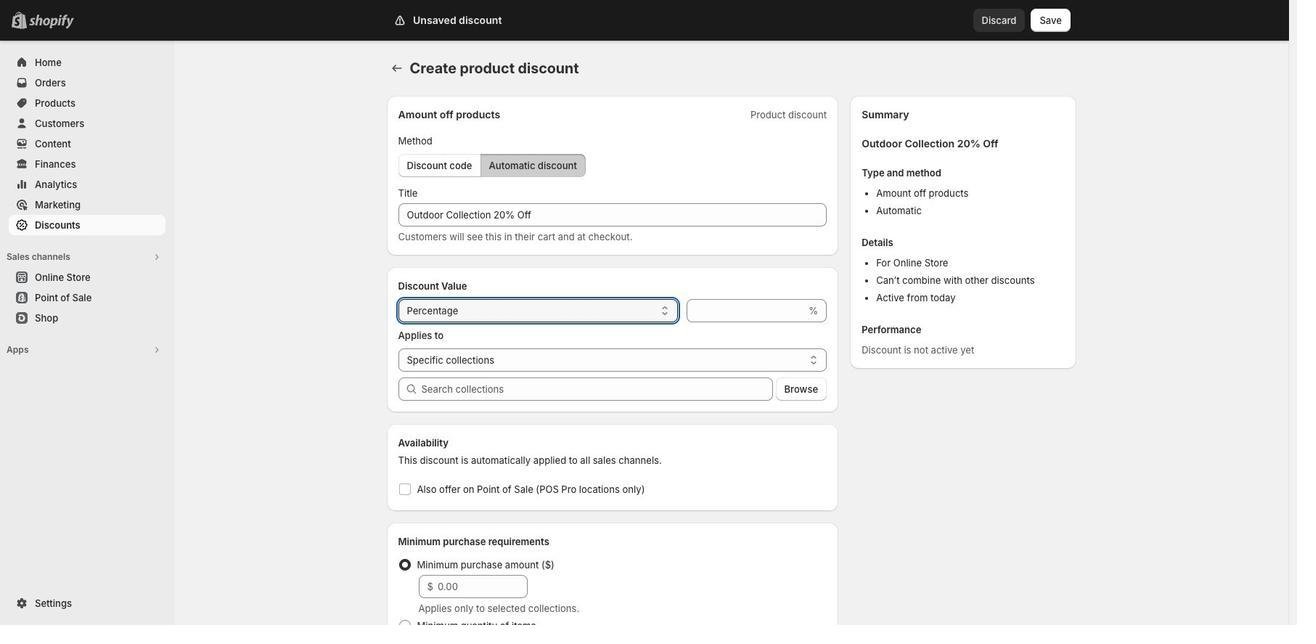 Task type: vqa. For each thing, say whether or not it's contained in the screenshot.
Search collections text field
yes



Task type: locate. For each thing, give the bounding box(es) containing it.
0.00 text field
[[438, 575, 528, 598]]

None text field
[[687, 299, 806, 322]]

shopify image
[[29, 15, 74, 29]]

None text field
[[398, 203, 827, 227]]

Search collections text field
[[422, 378, 773, 401]]



